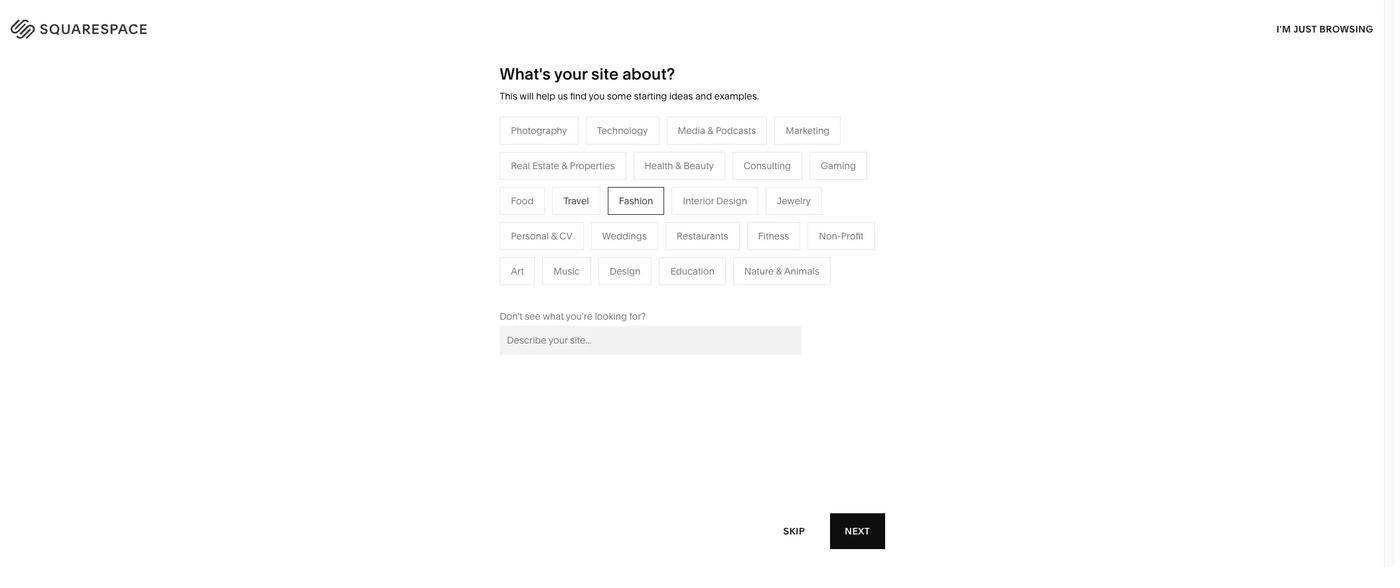 Task type: describe. For each thing, give the bounding box(es) containing it.
0 horizontal spatial fitness
[[680, 224, 711, 236]]

looking
[[595, 311, 627, 322]]

weddings link
[[540, 264, 598, 276]]

1 vertical spatial real estate & properties
[[540, 284, 644, 296]]

food
[[511, 195, 534, 207]]

real estate & properties link
[[540, 284, 658, 296]]

non- inside radio
[[819, 230, 841, 242]]

1 horizontal spatial real
[[540, 284, 559, 296]]

community & non-profits link
[[400, 244, 524, 256]]

community
[[400, 244, 451, 256]]

what's
[[500, 64, 551, 84]]

photography
[[511, 125, 567, 137]]

properties inside radio
[[570, 160, 615, 172]]

0 horizontal spatial animals
[[720, 204, 755, 216]]

travel inside option
[[564, 195, 589, 207]]

find
[[570, 90, 587, 102]]

what
[[543, 311, 564, 322]]

i'm just browsing
[[1277, 23, 1374, 35]]

gaming
[[821, 160, 856, 172]]

Marketing radio
[[775, 117, 841, 145]]

us
[[558, 90, 568, 102]]

media & podcasts inside option
[[678, 125, 756, 137]]

0 horizontal spatial podcasts
[[578, 224, 618, 236]]

see
[[525, 311, 541, 322]]

media & podcasts link
[[540, 224, 632, 236]]

ideas
[[670, 90, 693, 102]]

Restaurants radio
[[666, 222, 740, 250]]

0 horizontal spatial restaurants
[[540, 204, 592, 216]]

interior design
[[683, 195, 747, 207]]

and
[[696, 90, 712, 102]]

Consulting radio
[[733, 152, 803, 180]]

degraw image
[[514, 454, 871, 568]]

health & beauty
[[645, 160, 714, 172]]

Travel radio
[[552, 187, 601, 215]]

restaurants link
[[540, 204, 605, 216]]

help
[[536, 90, 556, 102]]

will
[[520, 90, 534, 102]]

0 vertical spatial design
[[717, 195, 747, 207]]

0 vertical spatial nature
[[680, 204, 710, 216]]

beauty
[[684, 160, 714, 172]]

home
[[680, 184, 707, 196]]

Education radio
[[659, 257, 726, 285]]

events link
[[540, 244, 583, 256]]

Gaming radio
[[810, 152, 867, 180]]

for?
[[630, 311, 646, 322]]

Don't see what you're looking for? field
[[500, 326, 802, 355]]

Fashion radio
[[608, 187, 665, 215]]

0 horizontal spatial media
[[540, 224, 568, 236]]

real estate & properties inside radio
[[511, 160, 615, 172]]

0 vertical spatial nature & animals
[[680, 204, 755, 216]]

Health & Beauty radio
[[634, 152, 725, 180]]

& inside 'radio'
[[776, 265, 782, 277]]

Jewelry radio
[[766, 187, 822, 215]]

animals inside 'radio'
[[784, 265, 820, 277]]

weddings inside radio
[[602, 230, 647, 242]]

events
[[540, 244, 569, 256]]

real inside radio
[[511, 160, 530, 172]]

examples.
[[715, 90, 759, 102]]

Real Estate & Properties radio
[[500, 152, 626, 180]]

squarespace logo image
[[27, 16, 174, 37]]

Personal & CV radio
[[500, 222, 584, 250]]

i'm
[[1277, 23, 1292, 35]]



Task type: locate. For each thing, give the bounding box(es) containing it.
weddings
[[602, 230, 647, 242], [540, 264, 585, 276]]

Non-Profit radio
[[808, 222, 875, 250]]

profit
[[841, 230, 864, 242]]

properties up looking
[[599, 284, 644, 296]]

1 vertical spatial non-
[[462, 244, 484, 256]]

education
[[671, 265, 715, 277]]

1 vertical spatial nature
[[745, 265, 774, 277]]

1 horizontal spatial nature
[[745, 265, 774, 277]]

0 vertical spatial properties
[[570, 160, 615, 172]]

media inside media & podcasts option
[[678, 125, 706, 137]]

Weddings radio
[[591, 222, 658, 250]]

restaurants
[[540, 204, 592, 216], [677, 230, 729, 242]]

Technology radio
[[586, 117, 659, 145]]

1 vertical spatial podcasts
[[578, 224, 618, 236]]

media
[[678, 125, 706, 137], [540, 224, 568, 236]]

weddings up design option
[[602, 230, 647, 242]]

real down music
[[540, 284, 559, 296]]

home & decor
[[680, 184, 745, 196]]

restaurants down the travel 'link'
[[540, 204, 592, 216]]

fitness link
[[680, 224, 725, 236]]

restaurants inside radio
[[677, 230, 729, 242]]

consulting
[[744, 160, 791, 172]]

real estate & properties up the travel 'link'
[[511, 160, 615, 172]]

art
[[511, 265, 524, 277]]

non-
[[819, 230, 841, 242], [462, 244, 484, 256]]

browsing
[[1320, 23, 1374, 35]]

real estate & properties up the you're
[[540, 284, 644, 296]]

Interior Design radio
[[672, 187, 759, 215]]

1 horizontal spatial estate
[[562, 284, 589, 296]]

restaurants down nature & animals link
[[677, 230, 729, 242]]

fashion
[[619, 195, 653, 207]]

nature & animals link
[[680, 204, 769, 216]]

1 vertical spatial weddings
[[540, 264, 585, 276]]

1 horizontal spatial non-
[[819, 230, 841, 242]]

what's your site about? this will help us find you some starting ideas and examples.
[[500, 64, 759, 102]]

Art radio
[[500, 257, 535, 285]]

1 horizontal spatial podcasts
[[716, 125, 756, 137]]

real up food
[[511, 160, 530, 172]]

1 vertical spatial nature & animals
[[745, 265, 820, 277]]

0 vertical spatial media & podcasts
[[678, 125, 756, 137]]

profits
[[484, 244, 511, 256]]

Media & Podcasts radio
[[667, 117, 768, 145]]

0 horizontal spatial non-
[[462, 244, 484, 256]]

next button
[[830, 514, 885, 550]]

media & podcasts down and on the top of the page
[[678, 125, 756, 137]]

travel down the real estate & properties radio
[[540, 184, 566, 196]]

& inside radio
[[562, 160, 568, 172]]

0 vertical spatial podcasts
[[716, 125, 756, 137]]

1 vertical spatial media
[[540, 224, 568, 236]]

nature
[[680, 204, 710, 216], [745, 265, 774, 277]]

1 vertical spatial real
[[540, 284, 559, 296]]

nature & animals inside 'radio'
[[745, 265, 820, 277]]

estate down music
[[562, 284, 589, 296]]

Nature & Animals radio
[[733, 257, 831, 285]]

&
[[708, 125, 714, 137], [562, 160, 568, 172], [676, 160, 682, 172], [709, 184, 715, 196], [712, 204, 718, 216], [570, 224, 576, 236], [551, 230, 557, 242], [453, 244, 459, 256], [776, 265, 782, 277], [591, 284, 597, 296]]

cv
[[560, 230, 573, 242]]

music
[[554, 265, 580, 277]]

real estate & properties
[[511, 160, 615, 172], [540, 284, 644, 296]]

travel link
[[540, 184, 579, 196]]

non- right 'community'
[[462, 244, 484, 256]]

0 horizontal spatial nature
[[680, 204, 710, 216]]

estate
[[532, 160, 559, 172], [562, 284, 589, 296]]

estate inside the real estate & properties radio
[[532, 160, 559, 172]]

0 vertical spatial non-
[[819, 230, 841, 242]]

0 vertical spatial weddings
[[602, 230, 647, 242]]

site
[[591, 64, 619, 84]]

properties up the travel option
[[570, 160, 615, 172]]

interior
[[683, 195, 714, 207]]

0 vertical spatial media
[[678, 125, 706, 137]]

media & podcasts down restaurants link
[[540, 224, 618, 236]]

some
[[607, 90, 632, 102]]

animals down decor at the top right of the page
[[720, 204, 755, 216]]

i'm just browsing link
[[1277, 11, 1374, 47]]

podcasts
[[716, 125, 756, 137], [578, 224, 618, 236]]

marketing
[[786, 125, 830, 137]]

log             in link
[[1334, 20, 1368, 33]]

starting
[[634, 90, 667, 102]]

fitness inside option
[[758, 230, 789, 242]]

1 horizontal spatial fitness
[[758, 230, 789, 242]]

you
[[589, 90, 605, 102]]

1 vertical spatial estate
[[562, 284, 589, 296]]

podcasts down restaurants link
[[578, 224, 618, 236]]

0 vertical spatial real
[[511, 160, 530, 172]]

Music radio
[[543, 257, 591, 285]]

1 vertical spatial design
[[610, 265, 641, 277]]

fitness up nature & animals 'radio'
[[758, 230, 789, 242]]

1 horizontal spatial media & podcasts
[[678, 125, 756, 137]]

nature & animals down fitness option
[[745, 265, 820, 277]]

don't
[[500, 311, 523, 322]]

Fitness radio
[[747, 222, 801, 250]]

squarespace logo link
[[27, 16, 295, 37]]

nature & animals down home & decor link
[[680, 204, 755, 216]]

0 horizontal spatial real
[[511, 160, 530, 172]]

don't see what you're looking for?
[[500, 311, 646, 322]]

health
[[645, 160, 673, 172]]

nature inside 'radio'
[[745, 265, 774, 277]]

weddings down events link at the top left
[[540, 264, 585, 276]]

1 vertical spatial animals
[[784, 265, 820, 277]]

Photography radio
[[500, 117, 579, 145]]

personal
[[511, 230, 549, 242]]

1 horizontal spatial restaurants
[[677, 230, 729, 242]]

1 vertical spatial properties
[[599, 284, 644, 296]]

podcasts inside option
[[716, 125, 756, 137]]

log
[[1334, 20, 1355, 33]]

1 vertical spatial media & podcasts
[[540, 224, 618, 236]]

non-profit
[[819, 230, 864, 242]]

skip button
[[769, 513, 820, 550]]

0 vertical spatial restaurants
[[540, 204, 592, 216]]

media & podcasts
[[678, 125, 756, 137], [540, 224, 618, 236]]

0 vertical spatial real estate & properties
[[511, 160, 615, 172]]

1 horizontal spatial media
[[678, 125, 706, 137]]

fitness down interior
[[680, 224, 711, 236]]

nature down fitness option
[[745, 265, 774, 277]]

1 horizontal spatial animals
[[784, 265, 820, 277]]

real
[[511, 160, 530, 172], [540, 284, 559, 296]]

design
[[717, 195, 747, 207], [610, 265, 641, 277]]

0 horizontal spatial weddings
[[540, 264, 585, 276]]

1 vertical spatial restaurants
[[677, 230, 729, 242]]

travel
[[540, 184, 566, 196], [564, 195, 589, 207]]

this
[[500, 90, 518, 102]]

& inside option
[[708, 125, 714, 137]]

jewelry
[[777, 195, 811, 207]]

0 vertical spatial animals
[[720, 204, 755, 216]]

you're
[[566, 311, 593, 322]]

in
[[1358, 20, 1368, 33]]

nature & animals
[[680, 204, 755, 216], [745, 265, 820, 277]]

travel up media & podcasts link
[[564, 195, 589, 207]]

properties
[[570, 160, 615, 172], [599, 284, 644, 296]]

degraw element
[[514, 454, 871, 568]]

podcasts down examples.
[[716, 125, 756, 137]]

media up "beauty"
[[678, 125, 706, 137]]

0 horizontal spatial estate
[[532, 160, 559, 172]]

1 horizontal spatial weddings
[[602, 230, 647, 242]]

decor
[[718, 184, 745, 196]]

1 horizontal spatial design
[[717, 195, 747, 207]]

skip
[[784, 525, 806, 537]]

0 horizontal spatial media & podcasts
[[540, 224, 618, 236]]

next
[[845, 525, 870, 537]]

0 horizontal spatial design
[[610, 265, 641, 277]]

0 vertical spatial estate
[[532, 160, 559, 172]]

just
[[1294, 23, 1317, 35]]

non- down jewelry option
[[819, 230, 841, 242]]

animals down fitness option
[[784, 265, 820, 277]]

media up events
[[540, 224, 568, 236]]

community & non-profits
[[400, 244, 511, 256]]

estate up the travel 'link'
[[532, 160, 559, 172]]

log             in
[[1334, 20, 1368, 33]]

Design radio
[[599, 257, 652, 285]]

nature down home
[[680, 204, 710, 216]]

technology
[[597, 125, 648, 137]]

fitness
[[680, 224, 711, 236], [758, 230, 789, 242]]

personal & cv
[[511, 230, 573, 242]]

animals
[[720, 204, 755, 216], [784, 265, 820, 277]]

home & decor link
[[680, 184, 758, 196]]

your
[[554, 64, 588, 84]]

about?
[[623, 64, 675, 84]]

Food radio
[[500, 187, 545, 215]]



Task type: vqa. For each thing, say whether or not it's contained in the screenshot.
bottom the non-
yes



